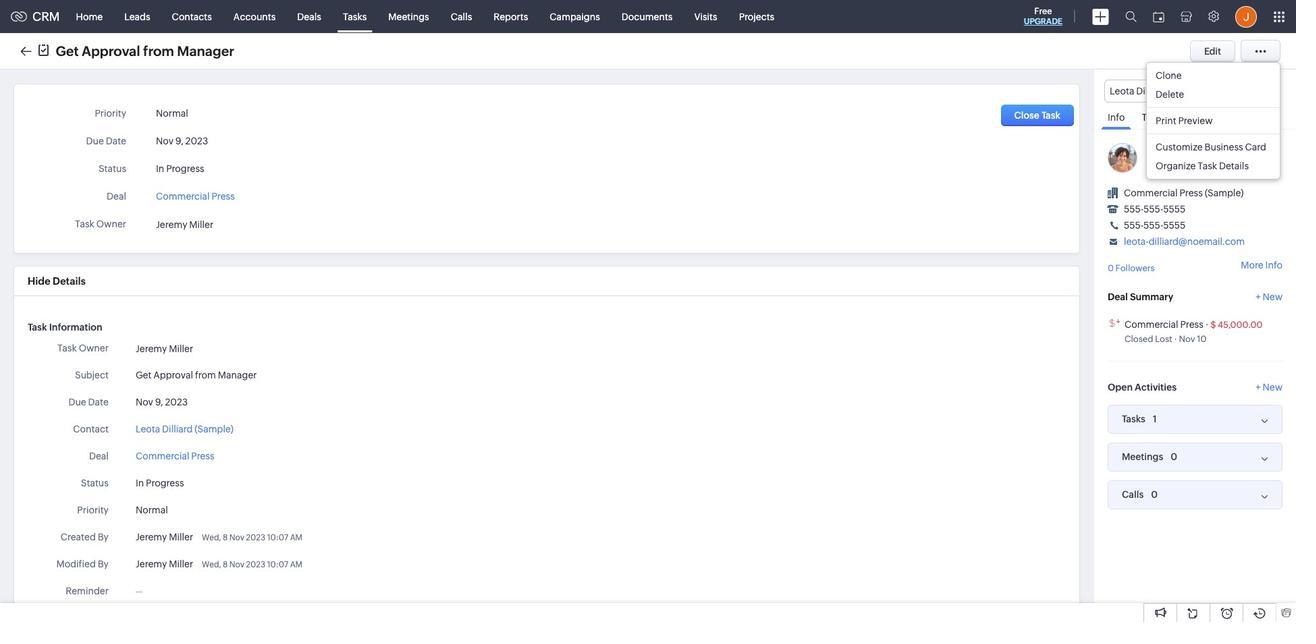 Task type: describe. For each thing, give the bounding box(es) containing it.
reports
[[494, 11, 528, 22]]

info inside "link"
[[1109, 112, 1126, 123]]

1 horizontal spatial ·
[[1206, 319, 1209, 330]]

conversations link
[[1190, 103, 1267, 129]]

by for created by
[[98, 532, 109, 543]]

hide
[[28, 276, 50, 287]]

more info
[[1242, 260, 1283, 271]]

free upgrade
[[1025, 6, 1063, 26]]

1 vertical spatial in progress
[[136, 478, 184, 489]]

hide details
[[28, 276, 86, 287]]

1 vertical spatial info
[[1266, 260, 1283, 271]]

1 vertical spatial deal
[[1109, 292, 1129, 302]]

1 vertical spatial priority
[[77, 505, 109, 516]]

info link
[[1102, 103, 1132, 130]]

accounts link
[[223, 0, 287, 33]]

reports link
[[483, 0, 539, 33]]

leota-
[[1125, 237, 1150, 247]]

home
[[76, 11, 103, 22]]

print
[[1157, 116, 1177, 126]]

1 vertical spatial owner
[[79, 343, 109, 354]]

home link
[[65, 0, 114, 33]]

0 vertical spatial details
[[1220, 161, 1250, 172]]

1 vertical spatial normal
[[136, 505, 168, 516]]

2 5555 from the top
[[1164, 220, 1186, 231]]

organize
[[1157, 161, 1197, 172]]

press for the topmost commercial press link
[[212, 191, 235, 202]]

activities
[[1136, 382, 1177, 393]]

45,000.00
[[1219, 320, 1263, 330]]

1 vertical spatial task owner
[[57, 343, 109, 354]]

leads link
[[114, 0, 161, 33]]

deals link
[[287, 0, 332, 33]]

clone
[[1157, 70, 1183, 81]]

visits link
[[684, 0, 729, 33]]

0
[[1109, 264, 1115, 274]]

customize business card
[[1157, 142, 1267, 153]]

meetings
[[389, 11, 429, 22]]

edit
[[1205, 46, 1222, 56]]

1 555-555-5555 from the top
[[1125, 204, 1186, 215]]

1 vertical spatial due date
[[69, 397, 109, 408]]

0 vertical spatial in progress
[[156, 163, 204, 174]]

0 horizontal spatial 9,
[[155, 397, 163, 408]]

commercial for the topmost commercial press link
[[156, 191, 210, 202]]

search element
[[1118, 0, 1146, 33]]

close task
[[1015, 110, 1061, 121]]

card
[[1246, 142, 1267, 153]]

0 vertical spatial progress
[[166, 163, 204, 174]]

crm link
[[11, 9, 60, 24]]

0 vertical spatial task owner
[[75, 219, 126, 230]]

1 vertical spatial manager
[[218, 370, 257, 381]]

commercial press · $ 45,000.00 closed lost · nov 10
[[1125, 319, 1263, 344]]

meetings link
[[378, 0, 440, 33]]

by for modified by
[[98, 559, 109, 570]]

8 for modified by
[[223, 561, 228, 570]]

commercial inside commercial press · $ 45,000.00 closed lost · nov 10
[[1125, 319, 1179, 330]]

nov inside commercial press · $ 45,000.00 closed lost · nov 10
[[1180, 334, 1196, 344]]

1 horizontal spatial leota dilliard (sample) link
[[1148, 143, 1246, 154]]

contacts
[[172, 11, 212, 22]]

0 vertical spatial commercial press link
[[156, 187, 235, 202]]

created
[[61, 532, 96, 543]]

task down task information at left
[[57, 343, 77, 354]]

edit button
[[1191, 40, 1236, 62]]

calendar image
[[1154, 11, 1165, 22]]

task down leota dilliard (sample) contact
[[1199, 161, 1218, 172]]

1 vertical spatial status
[[81, 478, 109, 489]]

close
[[1015, 110, 1040, 121]]

10:07 for modified by
[[267, 561, 289, 570]]

commercial for bottom commercial press link
[[136, 451, 190, 462]]

closed
[[1125, 334, 1154, 344]]

0 vertical spatial manager
[[177, 43, 235, 58]]

calls link
[[440, 0, 483, 33]]

deals
[[297, 11, 321, 22]]

1 vertical spatial from
[[195, 370, 216, 381]]

0 vertical spatial get approval from manager
[[56, 43, 235, 58]]

1 vertical spatial leota dilliard (sample) link
[[136, 423, 234, 437]]

summary
[[1131, 292, 1174, 302]]

wed, 8 nov 2023 10:07 am for created by
[[202, 534, 303, 543]]

0 vertical spatial date
[[106, 136, 126, 147]]

visits
[[695, 11, 718, 22]]

close task link
[[1001, 105, 1075, 126]]

calls
[[451, 11, 472, 22]]

10:07 for created by
[[267, 534, 289, 543]]

timeline link
[[1136, 103, 1187, 129]]

task up hide details link
[[75, 219, 95, 230]]

0 vertical spatial status
[[99, 163, 126, 174]]

campaigns
[[550, 11, 600, 22]]

hide details link
[[28, 276, 86, 287]]

0 horizontal spatial get
[[56, 43, 79, 58]]

subject
[[75, 370, 109, 381]]

0 followers
[[1109, 264, 1156, 274]]

2 + new from the top
[[1257, 382, 1283, 393]]

create menu image
[[1093, 8, 1110, 25]]

press for the commercial press (sample) link
[[1180, 188, 1204, 199]]

customize
[[1157, 142, 1204, 153]]

0 vertical spatial nov 9, 2023
[[156, 136, 208, 147]]

organize task details
[[1157, 161, 1250, 172]]

modified by
[[56, 559, 109, 570]]

(sample) for leota dilliard (sample) contact
[[1207, 143, 1246, 154]]

0 vertical spatial 9,
[[175, 136, 184, 147]]

1 vertical spatial nov 9, 2023
[[136, 397, 188, 408]]

am for modified by
[[290, 561, 303, 570]]

upgrade
[[1025, 17, 1063, 26]]

business
[[1205, 142, 1244, 153]]

tasks link
[[332, 0, 378, 33]]

created by
[[61, 532, 109, 543]]

(sample) for commercial press (sample)
[[1206, 188, 1245, 199]]



Task type: vqa. For each thing, say whether or not it's contained in the screenshot.
topmost Get
yes



Task type: locate. For each thing, give the bounding box(es) containing it.
commercial press (sample)
[[1125, 188, 1245, 199]]

contacts link
[[161, 0, 223, 33]]

0 vertical spatial 5555
[[1164, 204, 1186, 215]]

tasks
[[343, 11, 367, 22]]

1 new from the top
[[1264, 292, 1283, 302]]

0 vertical spatial dilliard
[[1174, 143, 1205, 154]]

0 vertical spatial ·
[[1206, 319, 1209, 330]]

1 am from the top
[[290, 534, 303, 543]]

0 vertical spatial in
[[156, 163, 164, 174]]

0 vertical spatial deal
[[107, 191, 126, 202]]

2 10:07 from the top
[[267, 561, 289, 570]]

info right more
[[1266, 260, 1283, 271]]

details
[[1220, 161, 1250, 172], [53, 276, 86, 287]]

conversations
[[1197, 112, 1260, 123]]

0 horizontal spatial ·
[[1175, 334, 1178, 344]]

(sample) for leota dilliard (sample)
[[195, 424, 234, 435]]

· left $
[[1206, 319, 1209, 330]]

10:07
[[267, 534, 289, 543], [267, 561, 289, 570]]

0 vertical spatial + new
[[1257, 292, 1283, 302]]

documents link
[[611, 0, 684, 33]]

· right the lost
[[1175, 334, 1178, 344]]

leota-dilliard@noemail.com link
[[1125, 237, 1246, 247]]

documents
[[622, 11, 673, 22]]

dilliard
[[1174, 143, 1205, 154], [162, 424, 193, 435]]

modified
[[56, 559, 96, 570]]

from up leota dilliard (sample)
[[195, 370, 216, 381]]

0 horizontal spatial in
[[136, 478, 144, 489]]

1 vertical spatial 5555
[[1164, 220, 1186, 231]]

details down business
[[1220, 161, 1250, 172]]

campaigns link
[[539, 0, 611, 33]]

None button
[[1148, 161, 1218, 178]]

wed, for modified by
[[202, 561, 221, 570]]

open activities
[[1109, 382, 1177, 393]]

commercial press for bottom commercial press link
[[136, 451, 215, 462]]

lost
[[1156, 334, 1173, 344]]

1 + from the top
[[1257, 292, 1262, 302]]

1 vertical spatial commercial press link
[[1125, 319, 1204, 330]]

crm
[[32, 9, 60, 24]]

approval up leota dilliard (sample)
[[154, 370, 193, 381]]

1 vertical spatial 8
[[223, 561, 228, 570]]

2 wed, 8 nov 2023 10:07 am from the top
[[202, 561, 303, 570]]

5555
[[1164, 204, 1186, 215], [1164, 220, 1186, 231]]

1 5555 from the top
[[1164, 204, 1186, 215]]

wed, 8 nov 2023 10:07 am for modified by
[[202, 561, 303, 570]]

leota-dilliard@noemail.com
[[1125, 237, 1246, 247]]

details right hide
[[53, 276, 86, 287]]

1 + new from the top
[[1257, 292, 1283, 302]]

approval down home
[[82, 43, 140, 58]]

(sample)
[[1207, 143, 1246, 154], [1206, 188, 1245, 199], [195, 424, 234, 435]]

0 vertical spatial leota
[[1148, 143, 1172, 154]]

commercial press (sample) link
[[1125, 188, 1245, 199]]

search image
[[1126, 11, 1138, 22]]

commercial for the commercial press (sample) link
[[1125, 188, 1179, 199]]

2 vertical spatial (sample)
[[195, 424, 234, 435]]

2 vertical spatial deal
[[89, 451, 109, 462]]

0 vertical spatial due
[[86, 136, 104, 147]]

nov
[[156, 136, 174, 147], [1180, 334, 1196, 344], [136, 397, 153, 408], [229, 534, 244, 543], [229, 561, 244, 570]]

0 vertical spatial priority
[[95, 108, 126, 119]]

leota for leota dilliard (sample)
[[136, 424, 160, 435]]

priority
[[95, 108, 126, 119], [77, 505, 109, 516]]

leota for leota dilliard (sample) contact
[[1148, 143, 1172, 154]]

0 vertical spatial info
[[1109, 112, 1126, 123]]

$
[[1211, 320, 1217, 330]]

1 vertical spatial due
[[69, 397, 86, 408]]

by right modified
[[98, 559, 109, 570]]

deal
[[107, 191, 126, 202], [1109, 292, 1129, 302], [89, 451, 109, 462]]

1 vertical spatial ·
[[1175, 334, 1178, 344]]

commercial
[[1125, 188, 1179, 199], [156, 191, 210, 202], [1125, 319, 1179, 330], [136, 451, 190, 462]]

get approval from manager down leads link
[[56, 43, 235, 58]]

1 by from the top
[[98, 532, 109, 543]]

0 vertical spatial +
[[1257, 292, 1262, 302]]

1 horizontal spatial info
[[1266, 260, 1283, 271]]

leota dilliard (sample) link
[[1148, 143, 1246, 154], [136, 423, 234, 437]]

open
[[1109, 382, 1134, 393]]

preview
[[1179, 116, 1214, 126]]

leota dilliard (sample) contact
[[1148, 143, 1281, 154]]

delete
[[1157, 89, 1185, 100]]

0 horizontal spatial dilliard
[[162, 424, 193, 435]]

get down crm
[[56, 43, 79, 58]]

1 horizontal spatial in
[[156, 163, 164, 174]]

0 horizontal spatial approval
[[82, 43, 140, 58]]

1 vertical spatial wed, 8 nov 2023 10:07 am
[[202, 561, 303, 570]]

free
[[1035, 6, 1053, 16]]

1 vertical spatial + new
[[1257, 382, 1283, 393]]

deal for bottom commercial press link
[[89, 451, 109, 462]]

task inside "close task" link
[[1042, 110, 1061, 121]]

contact
[[1248, 144, 1281, 154], [73, 424, 109, 435]]

dilliard for leota dilliard (sample)
[[162, 424, 193, 435]]

contact down subject
[[73, 424, 109, 435]]

projects link
[[729, 0, 786, 33]]

2 vertical spatial commercial press link
[[136, 450, 215, 464]]

555-555-5555 down commercial press (sample)
[[1125, 204, 1186, 215]]

leads
[[124, 11, 150, 22]]

accounts
[[234, 11, 276, 22]]

2023
[[185, 136, 208, 147], [165, 397, 188, 408], [246, 534, 266, 543], [246, 561, 266, 570]]

2 wed, from the top
[[202, 561, 221, 570]]

555-555-5555
[[1125, 204, 1186, 215], [1125, 220, 1186, 231]]

1 horizontal spatial contact
[[1248, 144, 1281, 154]]

by right created
[[98, 532, 109, 543]]

1 vertical spatial wed,
[[202, 561, 221, 570]]

1 vertical spatial by
[[98, 559, 109, 570]]

2 + from the top
[[1257, 382, 1262, 393]]

nov 9, 2023
[[156, 136, 208, 147], [136, 397, 188, 408]]

1 8 from the top
[[223, 534, 228, 543]]

1 10:07 from the top
[[267, 534, 289, 543]]

0 vertical spatial due date
[[86, 136, 126, 147]]

projects
[[739, 11, 775, 22]]

am for created by
[[290, 534, 303, 543]]

press inside commercial press · $ 45,000.00 closed lost · nov 10
[[1181, 319, 1204, 330]]

1 vertical spatial 9,
[[155, 397, 163, 408]]

manager
[[177, 43, 235, 58], [218, 370, 257, 381]]

0 horizontal spatial contact
[[73, 424, 109, 435]]

1 horizontal spatial details
[[1220, 161, 1250, 172]]

5555 down commercial press (sample)
[[1164, 204, 1186, 215]]

task information
[[28, 322, 102, 333]]

8 for created by
[[223, 534, 228, 543]]

timeline
[[1143, 112, 1180, 123]]

0 vertical spatial 555-555-5555
[[1125, 204, 1186, 215]]

new
[[1264, 292, 1283, 302], [1264, 382, 1283, 393]]

0 vertical spatial 10:07
[[267, 534, 289, 543]]

1 horizontal spatial from
[[195, 370, 216, 381]]

leota dilliard (sample)
[[136, 424, 234, 435]]

1 vertical spatial progress
[[146, 478, 184, 489]]

0 horizontal spatial leota
[[136, 424, 160, 435]]

0 vertical spatial am
[[290, 534, 303, 543]]

information
[[49, 322, 102, 333]]

1 vertical spatial commercial press
[[136, 451, 215, 462]]

2 555-555-5555 from the top
[[1125, 220, 1186, 231]]

deal for the topmost commercial press link
[[107, 191, 126, 202]]

1 vertical spatial am
[[290, 561, 303, 570]]

press for bottom commercial press link
[[191, 451, 215, 462]]

from down leads link
[[143, 43, 174, 58]]

2 am from the top
[[290, 561, 303, 570]]

get right subject
[[136, 370, 152, 381]]

0 vertical spatial owner
[[96, 219, 126, 230]]

1 horizontal spatial leota
[[1148, 143, 1172, 154]]

commercial press link
[[156, 187, 235, 202], [1125, 319, 1204, 330], [136, 450, 215, 464]]

2 new from the top
[[1264, 382, 1283, 393]]

555-555-5555 up leota-
[[1125, 220, 1186, 231]]

0 vertical spatial commercial press
[[156, 191, 235, 202]]

·
[[1206, 319, 1209, 330], [1175, 334, 1178, 344]]

1 vertical spatial date
[[88, 397, 109, 408]]

task owner
[[75, 219, 126, 230], [57, 343, 109, 354]]

0 vertical spatial from
[[143, 43, 174, 58]]

0 vertical spatial contact
[[1248, 144, 1281, 154]]

owner
[[96, 219, 126, 230], [79, 343, 109, 354]]

0 vertical spatial wed,
[[202, 534, 221, 543]]

task right the close
[[1042, 110, 1061, 121]]

0 vertical spatial wed, 8 nov 2023 10:07 am
[[202, 534, 303, 543]]

1 vertical spatial leota
[[136, 424, 160, 435]]

reminder
[[66, 586, 109, 597]]

dilliard for leota dilliard (sample) contact
[[1174, 143, 1205, 154]]

5555 up leota-dilliard@noemail.com
[[1164, 220, 1186, 231]]

dilliard@noemail.com
[[1150, 237, 1246, 247]]

0 horizontal spatial from
[[143, 43, 174, 58]]

create menu element
[[1085, 0, 1118, 33]]

more info link
[[1242, 260, 1283, 271]]

1 vertical spatial +
[[1257, 382, 1262, 393]]

0 vertical spatial new
[[1264, 292, 1283, 302]]

+ down 45,000.00 at bottom
[[1257, 382, 1262, 393]]

10
[[1198, 334, 1207, 344]]

1 vertical spatial get approval from manager
[[136, 370, 257, 381]]

more
[[1242, 260, 1264, 271]]

info left timeline
[[1109, 112, 1126, 123]]

0 horizontal spatial details
[[53, 276, 86, 287]]

1 vertical spatial 10:07
[[267, 561, 289, 570]]

by
[[98, 532, 109, 543], [98, 559, 109, 570]]

1 vertical spatial approval
[[154, 370, 193, 381]]

task left information
[[28, 322, 47, 333]]

jeremy
[[156, 220, 187, 231], [136, 344, 167, 355], [136, 532, 167, 543], [136, 559, 167, 570]]

contact inside leota dilliard (sample) contact
[[1248, 144, 1281, 154]]

1 horizontal spatial get
[[136, 370, 152, 381]]

+ new
[[1257, 292, 1283, 302], [1257, 382, 1283, 393]]

1 horizontal spatial approval
[[154, 370, 193, 381]]

followers
[[1116, 264, 1156, 274]]

1 vertical spatial contact
[[73, 424, 109, 435]]

+ new link
[[1257, 292, 1283, 309]]

status
[[99, 163, 126, 174], [81, 478, 109, 489]]

0 vertical spatial leota dilliard (sample) link
[[1148, 143, 1246, 154]]

wed, for created by
[[202, 534, 221, 543]]

from
[[143, 43, 174, 58], [195, 370, 216, 381]]

1 horizontal spatial 9,
[[175, 136, 184, 147]]

2 8 from the top
[[223, 561, 228, 570]]

0 horizontal spatial leota dilliard (sample) link
[[136, 423, 234, 437]]

1 wed, from the top
[[202, 534, 221, 543]]

+
[[1257, 292, 1262, 302], [1257, 382, 1262, 393]]

8
[[223, 534, 228, 543], [223, 561, 228, 570]]

0 vertical spatial normal
[[156, 108, 188, 119]]

new inside + new link
[[1264, 292, 1283, 302]]

1 vertical spatial get
[[136, 370, 152, 381]]

555-
[[1125, 204, 1144, 215], [1144, 204, 1164, 215], [1125, 220, 1144, 231], [1144, 220, 1164, 231]]

0 vertical spatial (sample)
[[1207, 143, 1246, 154]]

print preview
[[1157, 116, 1214, 126]]

+ down the more info
[[1257, 292, 1262, 302]]

contact right business
[[1248, 144, 1281, 154]]

approval
[[82, 43, 140, 58], [154, 370, 193, 381]]

leota
[[1148, 143, 1172, 154], [136, 424, 160, 435]]

0 horizontal spatial info
[[1109, 112, 1126, 123]]

1 vertical spatial in
[[136, 478, 144, 489]]

get approval from manager up leota dilliard (sample)
[[136, 370, 257, 381]]

1 vertical spatial dilliard
[[162, 424, 193, 435]]

2 by from the top
[[98, 559, 109, 570]]

jeremy miller
[[156, 220, 214, 231], [136, 344, 193, 355], [136, 532, 193, 543], [136, 559, 193, 570]]

1 vertical spatial (sample)
[[1206, 188, 1245, 199]]

0 vertical spatial by
[[98, 532, 109, 543]]

due date
[[86, 136, 126, 147], [69, 397, 109, 408]]

date
[[106, 136, 126, 147], [88, 397, 109, 408]]

due
[[86, 136, 104, 147], [69, 397, 86, 408]]

deal summary
[[1109, 292, 1174, 302]]

commercial press for the topmost commercial press link
[[156, 191, 235, 202]]

0 vertical spatial approval
[[82, 43, 140, 58]]

0 vertical spatial 8
[[223, 534, 228, 543]]

1 wed, 8 nov 2023 10:07 am from the top
[[202, 534, 303, 543]]

1 vertical spatial new
[[1264, 382, 1283, 393]]



